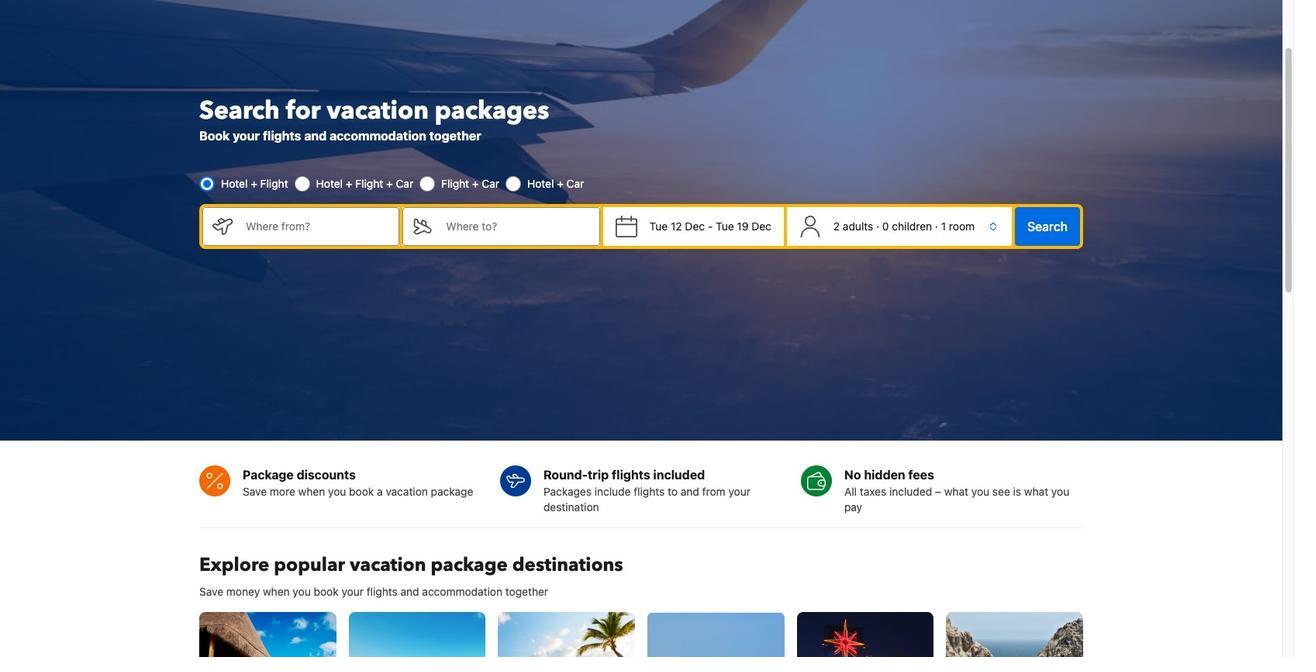 Task type: describe. For each thing, give the bounding box(es) containing it.
12
[[671, 219, 682, 233]]

1 tue from the left
[[650, 219, 668, 233]]

hotel + car
[[528, 177, 584, 190]]

+ for flight + car
[[472, 177, 479, 190]]

you inside explore popular vacation package destinations save money when you book your flights and accommodation together
[[293, 585, 311, 598]]

taxes
[[860, 485, 887, 498]]

search for vacation packages book your flights and accommodation together
[[199, 94, 549, 143]]

1 car from the left
[[396, 177, 414, 190]]

accommodation inside explore popular vacation package destinations save money when you book your flights and accommodation together
[[422, 585, 503, 598]]

package
[[243, 468, 294, 482]]

when inside package discounts save more when you book a vacation package
[[298, 485, 325, 498]]

package inside package discounts save more when you book a vacation package
[[431, 485, 473, 498]]

hotel for hotel + flight
[[221, 177, 248, 190]]

when inside explore popular vacation package destinations save money when you book your flights and accommodation together
[[263, 585, 290, 598]]

flights inside explore popular vacation package destinations save money when you book your flights and accommodation together
[[367, 585, 398, 598]]

search for search
[[1028, 219, 1068, 233]]

2 adults · 0 children · 1 room
[[834, 219, 975, 233]]

destination
[[544, 500, 599, 514]]

1 what from the left
[[945, 485, 969, 498]]

3 flight from the left
[[442, 177, 469, 190]]

19
[[737, 219, 749, 233]]

together inside search for vacation packages book your flights and accommodation together
[[430, 129, 482, 143]]

and inside round-trip flights included packages include flights to and from your destination
[[681, 485, 700, 498]]

round-
[[544, 468, 588, 482]]

round-trip flights included packages include flights to and from your destination
[[544, 468, 751, 514]]

discounts
[[297, 468, 356, 482]]

pay
[[845, 500, 863, 514]]

flight for hotel + flight + car
[[356, 177, 383, 190]]

3 + from the left
[[386, 177, 393, 190]]

your for destinations
[[342, 585, 364, 598]]

explore
[[199, 552, 269, 578]]

you right the is
[[1052, 485, 1070, 498]]

package discounts save more when you book a vacation package
[[243, 468, 473, 498]]

hotel + flight
[[221, 177, 288, 190]]

Where to? field
[[434, 207, 600, 246]]

+ for hotel + flight
[[251, 177, 257, 190]]

book inside package discounts save more when you book a vacation package
[[349, 485, 374, 498]]

explore popular vacation package destinations save money when you book your flights and accommodation together
[[199, 552, 623, 598]]

your for packages
[[729, 485, 751, 498]]

2 dec from the left
[[752, 219, 772, 233]]

room
[[949, 219, 975, 233]]

1 dec from the left
[[685, 219, 705, 233]]

packages
[[544, 485, 592, 498]]

2
[[834, 219, 840, 233]]

book inside explore popular vacation package destinations save money when you book your flights and accommodation together
[[314, 585, 339, 598]]

-
[[708, 219, 713, 233]]

see
[[993, 485, 1011, 498]]

and inside explore popular vacation package destinations save money when you book your flights and accommodation together
[[401, 585, 419, 598]]

you inside package discounts save more when you book a vacation package
[[328, 485, 346, 498]]

vacation for packages
[[327, 94, 429, 128]]



Task type: vqa. For each thing, say whether or not it's contained in the screenshot.
Hotel associated with Hotel + Flight
yes



Task type: locate. For each thing, give the bounding box(es) containing it.
packages
[[435, 94, 549, 128]]

together down packages
[[430, 129, 482, 143]]

search button
[[1016, 207, 1081, 246]]

book
[[199, 129, 230, 143]]

1 horizontal spatial included
[[890, 485, 933, 498]]

together
[[430, 129, 482, 143], [506, 585, 549, 598]]

0 horizontal spatial together
[[430, 129, 482, 143]]

flights inside search for vacation packages book your flights and accommodation together
[[263, 129, 301, 143]]

1 vertical spatial search
[[1028, 219, 1068, 233]]

search for search for vacation packages book your flights and accommodation together
[[199, 94, 280, 128]]

0 horizontal spatial dec
[[685, 219, 705, 233]]

1 · from the left
[[877, 219, 880, 233]]

you left see
[[972, 485, 990, 498]]

5 + from the left
[[557, 177, 564, 190]]

no hidden fees all taxes included – what you see is what you pay
[[845, 468, 1070, 514]]

2 horizontal spatial flight
[[442, 177, 469, 190]]

vacation inside package discounts save more when you book a vacation package
[[386, 485, 428, 498]]

1 vertical spatial included
[[890, 485, 933, 498]]

2 tue from the left
[[716, 219, 734, 233]]

you down "popular"
[[293, 585, 311, 598]]

0 horizontal spatial tue
[[650, 219, 668, 233]]

0 horizontal spatial hotel
[[221, 177, 248, 190]]

1 vertical spatial package
[[431, 552, 508, 578]]

0 vertical spatial package
[[431, 485, 473, 498]]

and
[[304, 129, 327, 143], [681, 485, 700, 498], [401, 585, 419, 598]]

1 vertical spatial book
[[314, 585, 339, 598]]

tue
[[650, 219, 668, 233], [716, 219, 734, 233]]

2 flight from the left
[[356, 177, 383, 190]]

your
[[233, 129, 260, 143], [729, 485, 751, 498], [342, 585, 364, 598]]

0 horizontal spatial and
[[304, 129, 327, 143]]

search inside search button
[[1028, 219, 1068, 233]]

1 horizontal spatial what
[[1025, 485, 1049, 498]]

flight + car
[[442, 177, 500, 190]]

save inside package discounts save more when you book a vacation package
[[243, 485, 267, 498]]

1 horizontal spatial ·
[[936, 219, 939, 233]]

0 horizontal spatial search
[[199, 94, 280, 128]]

1 horizontal spatial book
[[349, 485, 374, 498]]

when
[[298, 485, 325, 498], [263, 585, 290, 598]]

together inside explore popular vacation package destinations save money when you book your flights and accommodation together
[[506, 585, 549, 598]]

–
[[936, 485, 942, 498]]

no
[[845, 468, 862, 482]]

1 horizontal spatial flight
[[356, 177, 383, 190]]

0 vertical spatial vacation
[[327, 94, 429, 128]]

car for hotel + car
[[567, 177, 584, 190]]

1 vertical spatial vacation
[[386, 485, 428, 498]]

popular
[[274, 552, 345, 578]]

1 vertical spatial your
[[729, 485, 751, 498]]

0
[[883, 219, 889, 233]]

more
[[270, 485, 295, 498]]

0 horizontal spatial included
[[654, 468, 705, 482]]

adults
[[843, 219, 874, 233]]

from
[[703, 485, 726, 498]]

what
[[945, 485, 969, 498], [1025, 485, 1049, 498]]

package
[[431, 485, 473, 498], [431, 552, 508, 578]]

0 horizontal spatial save
[[199, 585, 223, 598]]

include
[[595, 485, 631, 498]]

1 horizontal spatial your
[[342, 585, 364, 598]]

tue 12 dec - tue 19 dec
[[650, 219, 772, 233]]

vacation inside search for vacation packages book your flights and accommodation together
[[327, 94, 429, 128]]

destinations
[[513, 552, 623, 578]]

vacation down a
[[350, 552, 426, 578]]

book
[[349, 485, 374, 498], [314, 585, 339, 598]]

2 package from the top
[[431, 552, 508, 578]]

included up "to"
[[654, 468, 705, 482]]

search inside search for vacation packages book your flights and accommodation together
[[199, 94, 280, 128]]

save
[[243, 485, 267, 498], [199, 585, 223, 598]]

fees
[[909, 468, 935, 482]]

flight
[[260, 177, 288, 190], [356, 177, 383, 190], [442, 177, 469, 190]]

0 vertical spatial book
[[349, 485, 374, 498]]

0 horizontal spatial when
[[263, 585, 290, 598]]

what right the is
[[1025, 485, 1049, 498]]

together down destinations
[[506, 585, 549, 598]]

hotel for hotel + car
[[528, 177, 554, 190]]

0 vertical spatial included
[[654, 468, 705, 482]]

· left 1
[[936, 219, 939, 233]]

1 horizontal spatial save
[[243, 485, 267, 498]]

1 vertical spatial save
[[199, 585, 223, 598]]

hotel down book
[[221, 177, 248, 190]]

dec right 19
[[752, 219, 772, 233]]

1 horizontal spatial tue
[[716, 219, 734, 233]]

2 horizontal spatial and
[[681, 485, 700, 498]]

1 package from the top
[[431, 485, 473, 498]]

vacation up 'hotel + flight + car'
[[327, 94, 429, 128]]

2 · from the left
[[936, 219, 939, 233]]

when right money
[[263, 585, 290, 598]]

vacation right a
[[386, 485, 428, 498]]

1 horizontal spatial dec
[[752, 219, 772, 233]]

0 vertical spatial accommodation
[[330, 129, 427, 143]]

1 flight from the left
[[260, 177, 288, 190]]

0 vertical spatial your
[[233, 129, 260, 143]]

0 horizontal spatial book
[[314, 585, 339, 598]]

is
[[1014, 485, 1022, 498]]

1 + from the left
[[251, 177, 257, 190]]

tue left 12
[[650, 219, 668, 233]]

0 vertical spatial when
[[298, 485, 325, 498]]

dec left -
[[685, 219, 705, 233]]

2 vertical spatial and
[[401, 585, 419, 598]]

flights
[[263, 129, 301, 143], [612, 468, 651, 482], [634, 485, 665, 498], [367, 585, 398, 598]]

to
[[668, 485, 678, 498]]

0 horizontal spatial your
[[233, 129, 260, 143]]

hotel up "where to?" field
[[528, 177, 554, 190]]

when down discounts
[[298, 485, 325, 498]]

· left 0
[[877, 219, 880, 233]]

your right book
[[233, 129, 260, 143]]

and inside search for vacation packages book your flights and accommodation together
[[304, 129, 327, 143]]

0 horizontal spatial ·
[[877, 219, 880, 233]]

for
[[286, 94, 321, 128]]

vacation
[[327, 94, 429, 128], [386, 485, 428, 498], [350, 552, 426, 578]]

save inside explore popular vacation package destinations save money when you book your flights and accommodation together
[[199, 585, 223, 598]]

1 horizontal spatial search
[[1028, 219, 1068, 233]]

included inside "no hidden fees all taxes included – what you see is what you pay"
[[890, 485, 933, 498]]

you
[[328, 485, 346, 498], [972, 485, 990, 498], [1052, 485, 1070, 498], [293, 585, 311, 598]]

1 horizontal spatial together
[[506, 585, 549, 598]]

your inside search for vacation packages book your flights and accommodation together
[[233, 129, 260, 143]]

4 + from the left
[[472, 177, 479, 190]]

1 vertical spatial and
[[681, 485, 700, 498]]

book down "popular"
[[314, 585, 339, 598]]

0 horizontal spatial what
[[945, 485, 969, 498]]

+ for hotel + flight + car
[[346, 177, 353, 190]]

save left money
[[199, 585, 223, 598]]

1 horizontal spatial when
[[298, 485, 325, 498]]

trip
[[588, 468, 609, 482]]

1 vertical spatial when
[[263, 585, 290, 598]]

1
[[942, 219, 946, 233]]

your right the "from"
[[729, 485, 751, 498]]

1 horizontal spatial car
[[482, 177, 500, 190]]

children
[[892, 219, 933, 233]]

flight up where from? field
[[260, 177, 288, 190]]

3 hotel from the left
[[528, 177, 554, 190]]

car
[[396, 177, 414, 190], [482, 177, 500, 190], [567, 177, 584, 190]]

1 hotel from the left
[[221, 177, 248, 190]]

money
[[226, 585, 260, 598]]

1 horizontal spatial hotel
[[316, 177, 343, 190]]

1 vertical spatial together
[[506, 585, 549, 598]]

2 + from the left
[[346, 177, 353, 190]]

2 horizontal spatial hotel
[[528, 177, 554, 190]]

hotel for hotel + flight + car
[[316, 177, 343, 190]]

flight for hotel + flight
[[260, 177, 288, 190]]

book left a
[[349, 485, 374, 498]]

1 horizontal spatial and
[[401, 585, 419, 598]]

+ for hotel + car
[[557, 177, 564, 190]]

2 vertical spatial vacation
[[350, 552, 426, 578]]

a
[[377, 485, 383, 498]]

vacation for package
[[350, 552, 426, 578]]

Where from? field
[[234, 207, 400, 246]]

0 horizontal spatial car
[[396, 177, 414, 190]]

·
[[877, 219, 880, 233], [936, 219, 939, 233]]

2 horizontal spatial your
[[729, 485, 751, 498]]

included
[[654, 468, 705, 482], [890, 485, 933, 498]]

0 vertical spatial and
[[304, 129, 327, 143]]

0 vertical spatial together
[[430, 129, 482, 143]]

search
[[199, 94, 280, 128], [1028, 219, 1068, 233]]

hidden
[[864, 468, 906, 482]]

0 vertical spatial save
[[243, 485, 267, 498]]

your down "popular"
[[342, 585, 364, 598]]

0 vertical spatial search
[[199, 94, 280, 128]]

included down fees
[[890, 485, 933, 498]]

all
[[845, 485, 857, 498]]

included inside round-trip flights included packages include flights to and from your destination
[[654, 468, 705, 482]]

accommodation inside search for vacation packages book your flights and accommodation together
[[330, 129, 427, 143]]

vacation inside explore popular vacation package destinations save money when you book your flights and accommodation together
[[350, 552, 426, 578]]

what right –
[[945, 485, 969, 498]]

hotel + flight + car
[[316, 177, 414, 190]]

tue right -
[[716, 219, 734, 233]]

2 horizontal spatial car
[[567, 177, 584, 190]]

hotel
[[221, 177, 248, 190], [316, 177, 343, 190], [528, 177, 554, 190]]

you down discounts
[[328, 485, 346, 498]]

your inside explore popular vacation package destinations save money when you book your flights and accommodation together
[[342, 585, 364, 598]]

save down package
[[243, 485, 267, 498]]

1 vertical spatial accommodation
[[422, 585, 503, 598]]

dec
[[685, 219, 705, 233], [752, 219, 772, 233]]

hotel up where from? field
[[316, 177, 343, 190]]

package inside explore popular vacation package destinations save money when you book your flights and accommodation together
[[431, 552, 508, 578]]

2 what from the left
[[1025, 485, 1049, 498]]

2 car from the left
[[482, 177, 500, 190]]

2 hotel from the left
[[316, 177, 343, 190]]

0 horizontal spatial flight
[[260, 177, 288, 190]]

accommodation
[[330, 129, 427, 143], [422, 585, 503, 598]]

flight up "where to?" field
[[442, 177, 469, 190]]

flight down search for vacation packages book your flights and accommodation together
[[356, 177, 383, 190]]

2 vertical spatial your
[[342, 585, 364, 598]]

your inside round-trip flights included packages include flights to and from your destination
[[729, 485, 751, 498]]

+
[[251, 177, 257, 190], [346, 177, 353, 190], [386, 177, 393, 190], [472, 177, 479, 190], [557, 177, 564, 190]]

3 car from the left
[[567, 177, 584, 190]]

car for flight + car
[[482, 177, 500, 190]]



